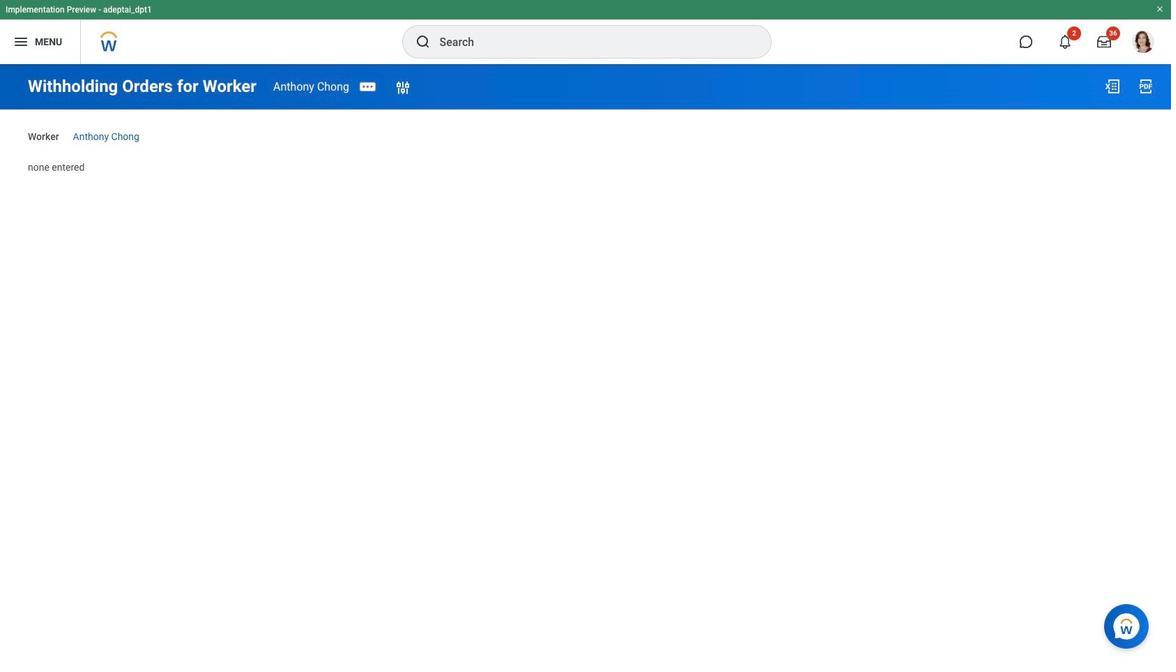 Task type: describe. For each thing, give the bounding box(es) containing it.
justify image
[[13, 33, 29, 50]]

search image
[[414, 33, 431, 50]]



Task type: locate. For each thing, give the bounding box(es) containing it.
close environment banner image
[[1156, 5, 1164, 13]]

change selection image
[[395, 80, 411, 97]]

inbox large image
[[1097, 35, 1111, 49]]

main content
[[0, 64, 1171, 187]]

notifications large image
[[1058, 35, 1072, 49]]

view printable version (pdf) image
[[1138, 78, 1155, 95]]

Search Workday  search field
[[440, 26, 742, 57]]

export to excel image
[[1104, 78, 1121, 95]]

profile logan mcneil image
[[1132, 31, 1155, 56]]

banner
[[0, 0, 1171, 64]]



Task type: vqa. For each thing, say whether or not it's contained in the screenshot.
middle the Pat McNeil
no



